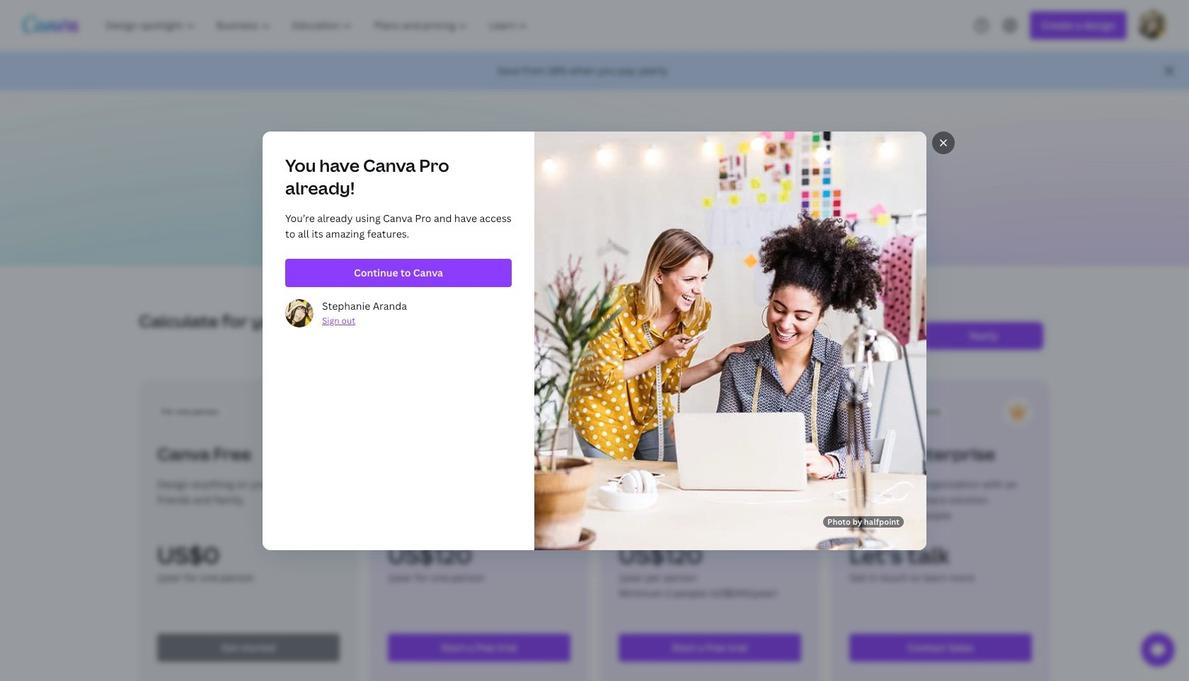 Task type: vqa. For each thing, say whether or not it's contained in the screenshot.
GREG ROBINSON image
no



Task type: locate. For each thing, give the bounding box(es) containing it.
option group
[[784, 316, 1050, 357]]

Custom text field
[[486, 328, 655, 344]]

open chat image
[[1150, 642, 1167, 659]]

tab panel
[[0, 283, 1189, 682]]



Task type: describe. For each thing, give the bounding box(es) containing it.
top level navigation element
[[96, 11, 540, 40]]



